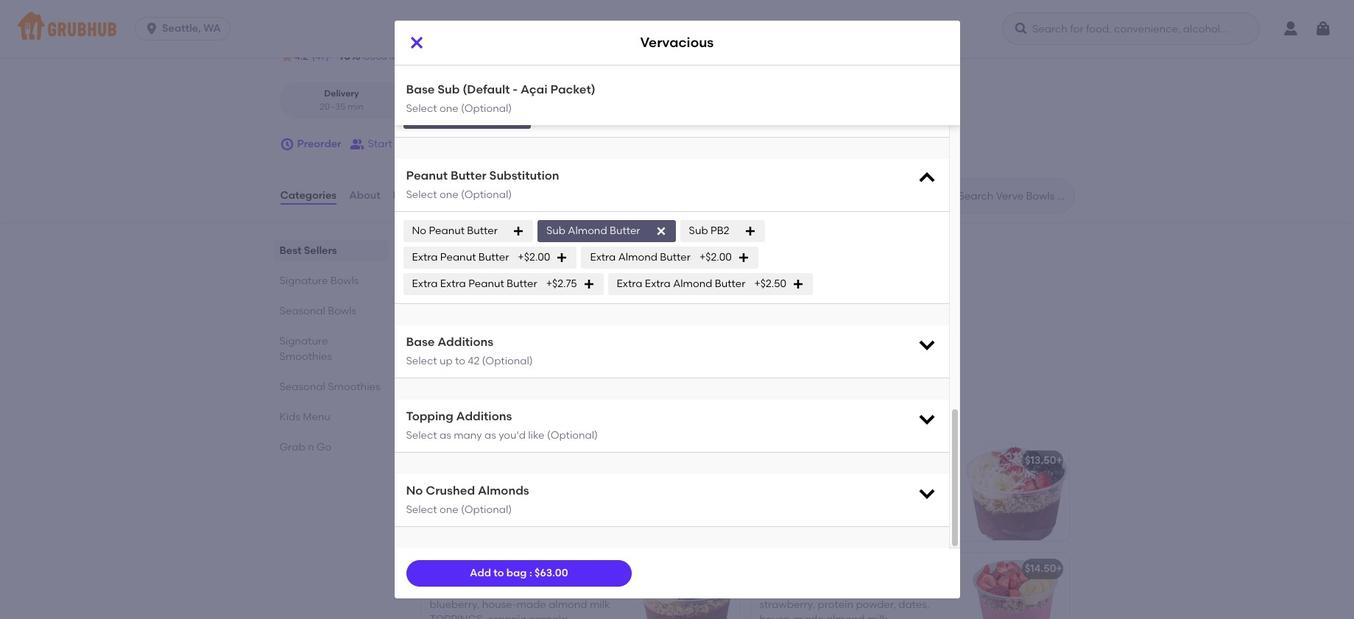 Task type: locate. For each thing, give the bounding box(es) containing it.
base: inside base: dragonfruit, banana, strawberry, protein powder, dates, house-made almond mi
[[760, 584, 788, 596]]

1319
[[676, 28, 695, 41]]

0 vertical spatial base
[[406, 56, 435, 70]]

sellers inside best sellers most ordered on grubhub
[[456, 241, 507, 259]]

made down +$2.75
[[537, 334, 566, 347]]

banana,
[[487, 319, 529, 332], [428, 364, 471, 377], [488, 478, 531, 491], [845, 490, 887, 503], [430, 523, 472, 536], [488, 584, 531, 596], [852, 584, 895, 596]]

to inside base additions select up to 42 (optional)
[[455, 355, 465, 367]]

0 vertical spatial packet)
[[550, 56, 596, 70]]

blueberry, down berry yum
[[430, 599, 480, 611]]

açai, down add
[[461, 584, 486, 596]]

extra extra peanut butter
[[412, 278, 537, 290]]

strawberry, down almonds
[[475, 523, 530, 536]]

1 min from the left
[[348, 101, 364, 112]]

- right 'pickup' at the top of the page
[[513, 82, 518, 96]]

banana, down 'bag'
[[488, 584, 531, 596]]

0 horizontal spatial min
[[348, 101, 364, 112]]

additions inside topping additions select as many as you'd like (optional)
[[456, 410, 512, 424]]

1 vertical spatial peanut
[[430, 493, 466, 506]]

select up the no peanut butter
[[406, 189, 437, 201]]

(optional) down almonds
[[461, 503, 512, 516]]

many
[[454, 429, 482, 442]]

açai, inside base: açai, banana, strawberry, blueberry, house-made almond milk toppings: organic granol
[[461, 584, 486, 596]]

0 vertical spatial açai,
[[459, 319, 484, 332]]

0 vertical spatial vervacious image
[[630, 286, 740, 382]]

house-
[[502, 334, 537, 347], [504, 493, 538, 506], [482, 599, 517, 611], [760, 614, 794, 619]]

+$2.75
[[546, 278, 577, 290]]

1 vertical spatial signature bowls
[[418, 410, 543, 429]]

strawberry, up sweetened
[[760, 505, 815, 518]]

- down motorworks
[[513, 56, 518, 70]]

butter up best sellers most ordered on grubhub
[[467, 225, 498, 237]]

seattle, wa button
[[135, 17, 236, 41]]

açai, up base additions select up to 42 (optional)
[[459, 319, 484, 332]]

1 vertical spatial crushed
[[533, 523, 573, 536]]

pb2
[[711, 225, 729, 237]]

preorder button
[[279, 131, 341, 158]]

1 packet) from the top
[[550, 56, 596, 70]]

1 horizontal spatial as
[[485, 429, 496, 442]]

0 vertical spatial peanut
[[428, 334, 464, 347]]

signature bowls
[[279, 275, 359, 287], [418, 410, 543, 429]]

(default
[[463, 56, 510, 70], [463, 82, 510, 96]]

best up most
[[418, 241, 452, 259]]

milk inside base: açai, banana, strawberry, blueberry, house-made almond milk toppings: organic granol
[[590, 599, 610, 611]]

2 vertical spatial +
[[1056, 563, 1063, 575]]

svg image
[[1314, 20, 1332, 38], [144, 21, 159, 36], [1014, 21, 1029, 36], [279, 137, 294, 152], [512, 226, 524, 237], [655, 226, 667, 237], [744, 226, 756, 237], [556, 252, 568, 264], [792, 279, 804, 290], [916, 483, 937, 504]]

1 horizontal spatial to
[[494, 567, 504, 579]]

strawberry, down $63.00
[[533, 584, 589, 596]]

almond down sub pb2
[[673, 278, 712, 290]]

butter up extra extra almond butter
[[660, 251, 691, 264]]

(optional) up 'pickup' at the top of the page
[[461, 75, 512, 88]]

$13.50 +
[[697, 296, 734, 308], [1025, 455, 1063, 467]]

additions for topping additions
[[456, 410, 512, 424]]

smoothies up menu
[[328, 381, 380, 393]]

base: dragonfruit, banana, strawberry, protein powder, dates, house-made almond mi
[[760, 584, 930, 619]]

base: inside base: açai, banana, strawberry, blueberry, house-made almond milk toppings: organic granol
[[430, 584, 458, 596]]

1 vertical spatial açai
[[521, 82, 548, 96]]

sub up grubhub
[[546, 225, 566, 237]]

house- down 'bag'
[[482, 599, 517, 611]]

0 vertical spatial (default
[[463, 56, 510, 70]]

1 vertical spatial açai,
[[461, 478, 486, 491]]

strawberry,
[[473, 364, 529, 377], [760, 505, 815, 518], [475, 523, 530, 536], [533, 584, 589, 596], [760, 599, 815, 611]]

peanut
[[428, 334, 464, 347], [430, 493, 466, 506]]

made inside base: dragonfruit, banana, strawberry, protein powder, dates, house-made almond mi
[[794, 614, 824, 619]]

2 vertical spatial açai,
[[461, 584, 486, 596]]

no left crushed on the bottom of page
[[406, 484, 423, 498]]

signature bowls up seasonal bowls
[[279, 275, 359, 287]]

(default down pike
[[463, 56, 510, 70]]

2 açai from the top
[[521, 82, 548, 96]]

blueberry, down +$2.75
[[532, 319, 582, 332]]

signature bowls up many
[[418, 410, 543, 429]]

2 as from the left
[[485, 429, 496, 442]]

search icon image
[[935, 187, 953, 205]]

sellers down the categories button
[[304, 245, 337, 257]]

seasonal up kids menu
[[279, 381, 325, 393]]

coconut
[[817, 520, 858, 533]]

1 horizontal spatial $13.50
[[1025, 455, 1056, 467]]

0 vertical spatial +
[[728, 296, 734, 308]]

+ for base: açai sorbet  toppings: organic granola, banana, strawberry, blueberry, honey, sweetened coconut
[[1056, 455, 1063, 467]]

1 as from the left
[[440, 429, 451, 442]]

1 +$2.00 from the left
[[518, 251, 550, 264]]

crushed up like
[[531, 364, 572, 377]]

1 vertical spatial base: açai, banana, blueberry, peanut butter, house-made almond milk  toppings: organic granola, banana, strawberry, crushed almonds
[[430, 478, 609, 551]]

:
[[529, 567, 532, 579]]

açai
[[521, 56, 548, 70], [521, 82, 548, 96]]

crushed
[[426, 484, 475, 498]]

crushed
[[531, 364, 572, 377], [533, 523, 573, 536]]

-
[[513, 56, 518, 70], [513, 82, 518, 96]]

no crushed almonds select one (optional)
[[406, 484, 529, 516]]

1 vertical spatial +
[[1056, 455, 1063, 467]]

one right reviews
[[440, 189, 458, 201]]

0 horizontal spatial as
[[440, 429, 451, 442]]

additions up '42'
[[438, 335, 494, 349]]

0 vertical spatial seasonal
[[279, 305, 325, 317]]

granola, up $63.00
[[551, 508, 593, 521]]

0 horizontal spatial sellers
[[304, 245, 337, 257]]

select down crushed on the bottom of page
[[406, 503, 437, 516]]

0 horizontal spatial vervacious
[[428, 298, 484, 311]]

seattle, wa
[[162, 22, 221, 35]]

strawberry, down "dragonfruit," at the right bottom
[[760, 599, 815, 611]]

1 vertical spatial base
[[406, 82, 435, 96]]

no inside no crushed almonds select one (optional)
[[406, 484, 423, 498]]

blueberry, inside the base: açai sorbet  toppings: organic granola, banana, strawberry, blueberry, honey, sweetened coconut
[[818, 505, 868, 518]]

made
[[537, 334, 566, 347], [538, 493, 568, 506], [517, 599, 546, 611], [794, 614, 824, 619]]

to left 'bag'
[[494, 567, 504, 579]]

min right 10–20
[[493, 101, 509, 112]]

seasonal up signature smoothies
[[279, 305, 325, 317]]

made right almonds
[[538, 493, 568, 506]]

1 - from the top
[[513, 56, 518, 70]]

almond up extra extra almond butter
[[618, 251, 658, 264]]

0 horizontal spatial almond
[[568, 225, 607, 237]]

sub
[[438, 56, 460, 70], [438, 82, 460, 96], [412, 111, 431, 124], [546, 225, 566, 237], [689, 225, 708, 237]]

base: inside the base: açai sorbet  toppings: organic granola, banana, strawberry, blueberry, honey, sweetened coconut
[[760, 475, 788, 488]]

banana, up "topping"
[[428, 364, 471, 377]]

butter, down seller
[[468, 493, 501, 506]]

0 horizontal spatial $13.50
[[697, 296, 728, 308]]

(optional) inside no crushed almonds select one (optional)
[[461, 503, 512, 516]]

additions inside base additions select up to 42 (optional)
[[438, 335, 494, 349]]

as right seller
[[485, 429, 496, 442]]

extra
[[412, 251, 438, 264], [590, 251, 616, 264], [412, 278, 438, 290], [440, 278, 466, 290], [617, 278, 643, 290], [645, 278, 671, 290]]

smoothies up seasonal smoothies
[[279, 351, 332, 363]]

motorworks
[[504, 28, 562, 41]]

of
[[469, 28, 479, 41]]

1 vertical spatial -
[[513, 82, 518, 96]]

butter,
[[467, 334, 500, 347], [468, 493, 501, 506]]

0 horizontal spatial signature bowls
[[279, 275, 359, 287]]

peanut down the no peanut butter
[[440, 251, 476, 264]]

0 vertical spatial signature bowls
[[279, 275, 359, 287]]

1 horizontal spatial sellers
[[456, 241, 507, 259]]

(206) 422-1319 button
[[626, 28, 695, 43]]

banana, down no crushed almonds select one (optional)
[[430, 523, 472, 536]]

seller
[[460, 440, 484, 450]]

as left many
[[440, 429, 451, 442]]

0 vertical spatial -
[[513, 56, 518, 70]]

1 horizontal spatial min
[[493, 101, 509, 112]]

4 one from the top
[[440, 503, 458, 516]]

substitution
[[489, 169, 559, 183]]

+$2.00 for extra almond butter
[[700, 251, 732, 264]]

vervacious image
[[630, 286, 740, 382], [629, 445, 739, 541]]

1 vertical spatial to
[[494, 567, 504, 579]]

banana, up powder,
[[852, 584, 895, 596]]

almond for extra
[[618, 251, 658, 264]]

2 horizontal spatial almond
[[673, 278, 712, 290]]

made inside base: açai, banana, strawberry, blueberry, house-made almond milk toppings: organic granol
[[517, 599, 546, 611]]

almond up 'extra almond butter'
[[568, 225, 607, 237]]

main navigation navigation
[[0, 0, 1354, 57]]

1 seasonal from the top
[[279, 305, 325, 317]]

min
[[348, 101, 364, 112], [493, 101, 509, 112]]

1 select from the top
[[406, 75, 437, 88]]

base: açai, banana, blueberry, peanut butter, house-made almond milk  toppings: organic granola, banana, strawberry, crushed almonds up topping additions select as many as you'd like (optional) in the left of the page
[[428, 319, 607, 392]]

granola, down +$2.75
[[550, 349, 592, 362]]

organic right '42'
[[509, 349, 548, 362]]

(optional) down substitution at the left top
[[461, 189, 512, 201]]

as
[[440, 429, 451, 442], [485, 429, 496, 442]]

seasonal for seasonal smoothies
[[279, 381, 325, 393]]

2 +$2.00 from the left
[[700, 251, 732, 264]]

2 - from the top
[[513, 82, 518, 96]]

1 vertical spatial additions
[[456, 410, 512, 424]]

no down 'reviews' button
[[412, 225, 426, 237]]

3 one from the top
[[440, 189, 458, 201]]

organic down "açai"
[[760, 490, 798, 503]]

1 vertical spatial signature
[[279, 335, 328, 348]]

one
[[440, 75, 458, 88], [440, 102, 458, 115], [440, 189, 458, 201], [440, 503, 458, 516]]

0 vertical spatial almond
[[568, 225, 607, 237]]

20–35
[[320, 101, 345, 112]]

base: açai, banana, blueberry, peanut butter, house-made almond milk  toppings: organic granola, banana, strawberry, crushed almonds
[[428, 319, 607, 392], [430, 478, 609, 551]]

one left • on the left
[[440, 102, 458, 115]]

1 vertical spatial no
[[406, 484, 423, 498]]

milk
[[428, 349, 449, 362], [430, 508, 450, 521], [590, 599, 610, 611]]

4 select from the top
[[406, 355, 437, 367]]

sub for sub dragon fruit
[[412, 111, 431, 124]]

(optional) inside topping additions select as many as you'd like (optional)
[[547, 429, 598, 442]]

1 vertical spatial $13.50 +
[[1025, 455, 1063, 467]]

mi
[[447, 101, 457, 112]]

1 vertical spatial packet)
[[550, 82, 596, 96]]

to left '42'
[[455, 355, 465, 367]]

0.5
[[431, 101, 444, 112]]

select down "topping"
[[406, 429, 437, 442]]

2 min from the left
[[493, 101, 509, 112]]

additions up many
[[456, 410, 512, 424]]

reviews
[[393, 189, 434, 202]]

made down :
[[517, 599, 546, 611]]

select left mi
[[406, 102, 437, 115]]

715
[[298, 28, 313, 41]]

peanut up extra peanut butter
[[429, 225, 465, 237]]

svg image
[[408, 34, 425, 52], [510, 112, 522, 124], [916, 168, 937, 189], [738, 252, 750, 264], [583, 279, 595, 290], [916, 335, 937, 355], [916, 409, 937, 429]]

street
[[363, 28, 393, 41]]

sellers up on
[[456, 241, 507, 259]]

strawberry, inside base: dragonfruit, banana, strawberry, protein powder, dates, house-made almond mi
[[760, 599, 815, 611]]

min inside pickup 0.5 mi • 10–20 min
[[493, 101, 509, 112]]

96
[[338, 50, 350, 63]]

sub left pb2 at right
[[689, 225, 708, 237]]

base: down best seller
[[430, 478, 458, 491]]

açai, down seller
[[461, 478, 486, 491]]

best for best sellers
[[279, 245, 302, 257]]

signature
[[279, 275, 328, 287], [279, 335, 328, 348], [418, 410, 493, 429]]

almond
[[568, 225, 607, 237], [618, 251, 658, 264], [673, 278, 712, 290]]

1 vertical spatial granola,
[[801, 490, 842, 503]]

option group containing delivery 20–35 min
[[279, 82, 532, 119]]

0 vertical spatial additions
[[438, 335, 494, 349]]

signature down seasonal bowls
[[279, 335, 328, 348]]

bowls
[[330, 275, 359, 287], [328, 305, 356, 317], [497, 410, 543, 429]]

1 vertical spatial (default
[[463, 82, 510, 96]]

toppings: down berry yum
[[430, 614, 485, 619]]

2 vertical spatial signature
[[418, 410, 493, 429]]

crushed up $63.00
[[533, 523, 573, 536]]

svg image inside seattle, wa 'button'
[[144, 21, 159, 36]]

peanut inside peanut butter substitution select one (optional)
[[406, 169, 448, 183]]

+$2.00 down pb2 at right
[[700, 251, 732, 264]]

+$2.00 for extra peanut butter
[[518, 251, 550, 264]]

dragonfruit,
[[791, 584, 850, 596]]

granola, inside the base: açai sorbet  toppings: organic granola, banana, strawberry, blueberry, honey, sweetened coconut
[[801, 490, 842, 503]]

bag
[[507, 567, 527, 579]]

2 vertical spatial milk
[[590, 599, 610, 611]]

0 horizontal spatial $13.50 +
[[697, 296, 734, 308]]

peanut
[[406, 169, 448, 183], [429, 225, 465, 237], [440, 251, 476, 264], [468, 278, 504, 290]]

sub for sub almond butter
[[546, 225, 566, 237]]

1 horizontal spatial $13.50 +
[[1025, 455, 1063, 467]]

house- down "dragonfruit," at the right bottom
[[760, 614, 794, 619]]

3 select from the top
[[406, 189, 437, 201]]

fruit
[[474, 111, 496, 124]]

0 vertical spatial açai
[[521, 56, 548, 70]]

1 vertical spatial almonds
[[430, 538, 473, 551]]

house- down you'd
[[504, 493, 538, 506]]

0 vertical spatial $13.50 +
[[697, 296, 734, 308]]

(optional) inside peanut butter substitution select one (optional)
[[461, 189, 512, 201]]

0 horizontal spatial to
[[455, 355, 465, 367]]

1 vertical spatial bowls
[[328, 305, 356, 317]]

$13.50 + for base: açai, banana, blueberry, peanut butter, house-made almond milk  toppings: organic granola, banana, strawberry, crushed almonds
[[697, 296, 734, 308]]

house- inside base: dragonfruit, banana, strawberry, protein powder, dates, house-made almond mi
[[760, 614, 794, 619]]

bowls up seasonal bowls
[[330, 275, 359, 287]]

sellers
[[456, 241, 507, 259], [304, 245, 337, 257]]

star icon image
[[279, 49, 294, 64]]

2 vertical spatial granola,
[[551, 508, 593, 521]]

1 vertical spatial butter,
[[468, 493, 501, 506]]

1 vertical spatial $13.50
[[1025, 455, 1056, 467]]

0 vertical spatial bowls
[[330, 275, 359, 287]]

peanut up reviews
[[406, 169, 448, 183]]

2 seasonal from the top
[[279, 381, 325, 393]]

best
[[418, 241, 452, 259], [279, 245, 302, 257], [439, 440, 457, 450]]

5 select from the top
[[406, 429, 437, 442]]

no for crushed
[[406, 484, 423, 498]]

42
[[468, 355, 480, 367]]

almonds up berry yum
[[430, 538, 473, 551]]

best left seller
[[439, 440, 457, 450]]

smoothies for signature
[[279, 351, 332, 363]]

0 vertical spatial smoothies
[[279, 351, 332, 363]]

açai, for vervacious
[[459, 319, 484, 332]]

1 vertical spatial vervacious image
[[629, 445, 739, 541]]

pickup 0.5 mi • 10–20 min
[[431, 89, 509, 112]]

(default up 10–20
[[463, 82, 510, 96]]

organic inside the base: açai sorbet  toppings: organic granola, banana, strawberry, blueberry, honey, sweetened coconut
[[760, 490, 798, 503]]

1 horizontal spatial +$2.00
[[700, 251, 732, 264]]

granola,
[[550, 349, 592, 362], [801, 490, 842, 503], [551, 508, 593, 521]]

start group order button
[[350, 131, 454, 158]]

toppings: down almonds
[[452, 508, 508, 521]]

select inside base additions select up to 42 (optional)
[[406, 355, 437, 367]]

best sellers
[[279, 245, 337, 257]]

sub up start group order on the top left of page
[[412, 111, 431, 124]]

base sub (default - açai packet) select one (optional)
[[406, 56, 596, 88], [406, 82, 596, 115]]

best inside best sellers most ordered on grubhub
[[418, 241, 452, 259]]

blueberry, up "coconut" at the right
[[818, 505, 868, 518]]

base: down berry
[[430, 584, 458, 596]]

select inside peanut butter substitution select one (optional)
[[406, 189, 437, 201]]

1 vertical spatial smoothies
[[328, 381, 380, 393]]

0 vertical spatial to
[[455, 355, 465, 367]]

0 vertical spatial $13.50
[[697, 296, 728, 308]]

berry yum
[[430, 563, 481, 575]]

topping additions select as many as you'd like (optional)
[[406, 410, 598, 442]]

base inside base additions select up to 42 (optional)
[[406, 335, 435, 349]]

butter
[[451, 169, 487, 183], [467, 225, 498, 237], [610, 225, 640, 237], [478, 251, 509, 264], [660, 251, 691, 264], [507, 278, 537, 290], [715, 278, 746, 290]]

base:
[[428, 319, 457, 332], [760, 475, 788, 488], [430, 478, 458, 491], [430, 584, 458, 596], [760, 584, 788, 596]]

toppings:
[[451, 349, 506, 362], [850, 475, 905, 488], [452, 508, 508, 521], [430, 614, 485, 619]]

2 vertical spatial almond
[[673, 278, 712, 290]]

one up 'pickup' at the top of the page
[[440, 75, 458, 88]]

almond
[[569, 334, 607, 347], [570, 493, 609, 506], [549, 599, 587, 611], [826, 614, 865, 619]]

2 vertical spatial base
[[406, 335, 435, 349]]

0 vertical spatial vervacious
[[640, 34, 714, 51]]

0 vertical spatial no
[[412, 225, 426, 237]]

option group
[[279, 82, 532, 119]]

1 vertical spatial almond
[[618, 251, 658, 264]]

pine
[[339, 28, 361, 41]]

6 select from the top
[[406, 503, 437, 516]]

base
[[406, 56, 435, 70], [406, 82, 435, 96], [406, 335, 435, 349]]

1 vertical spatial vervacious
[[428, 298, 484, 311]]

1 vertical spatial seasonal
[[279, 381, 325, 393]]

banana, up the honey,
[[845, 490, 887, 503]]

(optional) right '42'
[[482, 355, 533, 367]]

1 horizontal spatial almond
[[618, 251, 658, 264]]

bowls up you'd
[[497, 410, 543, 429]]

$13.50
[[697, 296, 728, 308], [1025, 455, 1056, 467]]

smoothies
[[279, 351, 332, 363], [328, 381, 380, 393]]

butter down "order"
[[451, 169, 487, 183]]

1 (default from the top
[[463, 56, 510, 70]]

3 base from the top
[[406, 335, 435, 349]]

0 horizontal spatial +$2.00
[[518, 251, 550, 264]]

granola, down sorbet
[[801, 490, 842, 503]]

bowls up signature smoothies
[[328, 305, 356, 317]]

select down 79
[[406, 75, 437, 88]]

one down crushed on the bottom of page
[[440, 503, 458, 516]]

1 horizontal spatial vervacious
[[640, 34, 714, 51]]



Task type: describe. For each thing, give the bounding box(es) containing it.
2 select from the top
[[406, 102, 437, 115]]

on
[[487, 261, 499, 274]]

•
[[460, 101, 464, 112]]

sub pb2
[[689, 225, 729, 237]]

verve bowl image
[[958, 445, 1069, 541]]

sellers for best sellers most ordered on grubhub
[[456, 241, 507, 259]]

kids
[[279, 411, 300, 423]]

0 vertical spatial milk
[[428, 349, 449, 362]]

beast mode image
[[958, 553, 1069, 619]]

base: up the up
[[428, 319, 457, 332]]

most
[[418, 261, 442, 274]]

honey,
[[870, 505, 903, 518]]

2 vertical spatial bowls
[[497, 410, 543, 429]]

house- inside base: açai, banana, strawberry, blueberry, house-made almond milk toppings: organic granol
[[482, 599, 517, 611]]

add to bag : $63.00
[[470, 567, 568, 579]]

about
[[349, 189, 380, 202]]

(206)
[[626, 28, 652, 41]]

1 one from the top
[[440, 75, 458, 88]]

house- down extra extra peanut butter
[[502, 334, 537, 347]]

extra almond butter
[[590, 251, 691, 264]]

powder,
[[856, 599, 896, 611]]

extra for extra peanut butter
[[412, 251, 438, 264]]

extra for extra extra almond butter
[[617, 278, 643, 290]]

wa
[[203, 22, 221, 35]]

best sellers most ordered on grubhub
[[418, 241, 547, 274]]

butter down grubhub
[[507, 278, 537, 290]]

add
[[470, 567, 491, 579]]

blueberry, inside base: açai, banana, strawberry, blueberry, house-made almond milk toppings: organic granol
[[430, 599, 480, 611]]

signature inside signature smoothies
[[279, 335, 328, 348]]

2 (default from the top
[[463, 82, 510, 96]]

strawberry, inside the base: açai sorbet  toppings: organic granola, banana, strawberry, blueberry, honey, sweetened coconut
[[760, 505, 815, 518]]

banana, inside base: dragonfruit, banana, strawberry, protein powder, dates, house-made almond mi
[[852, 584, 895, 596]]

+$2.50
[[754, 278, 787, 290]]

one inside peanut butter substitution select one (optional)
[[440, 189, 458, 201]]

seattle,
[[162, 22, 201, 35]]

715 east pine street suite k middle of pike motorworks courtyard button
[[297, 27, 616, 43]]

0 vertical spatial almonds
[[428, 379, 472, 392]]

organic down almonds
[[510, 508, 549, 521]]

up
[[440, 355, 453, 367]]

good food
[[363, 52, 409, 62]]

2 base from the top
[[406, 82, 435, 96]]

menu
[[303, 411, 331, 423]]

butter inside peanut butter substitution select one (optional)
[[451, 169, 487, 183]]

base additions select up to 42 (optional)
[[406, 335, 533, 367]]

1 base sub (default - açai packet) select one (optional) from the top
[[406, 56, 596, 88]]

1 horizontal spatial signature bowls
[[418, 410, 543, 429]]

go
[[317, 441, 332, 454]]

topping
[[406, 410, 453, 424]]

extra peanut butter
[[412, 251, 509, 264]]

sub for sub pb2
[[689, 225, 708, 237]]

butter up extra extra peanut butter
[[478, 251, 509, 264]]

best for best sellers most ordered on grubhub
[[418, 241, 452, 259]]

peanut butter substitution select one (optional)
[[406, 169, 559, 201]]

2 one from the top
[[440, 102, 458, 115]]

almond inside base: açai, banana, strawberry, blueberry, house-made almond milk toppings: organic granol
[[549, 599, 587, 611]]

ordered
[[444, 261, 484, 274]]

signature smoothies
[[279, 335, 332, 363]]

sub dragon fruit
[[412, 111, 496, 124]]

base: açai, banana, strawberry, blueberry, house-made almond milk toppings: organic granol
[[430, 584, 610, 619]]

almond inside base: dragonfruit, banana, strawberry, protein powder, dates, house-made almond mi
[[826, 614, 865, 619]]

almond for sub
[[568, 225, 607, 237]]

açai
[[791, 475, 813, 488]]

sorbet
[[815, 475, 847, 488]]

$13.50 for base: açai, banana, blueberry, peanut butter, house-made almond milk  toppings: organic granola, banana, strawberry, crushed almonds
[[697, 296, 728, 308]]

Search Verve Bowls - Capitol Hill search field
[[957, 189, 1070, 203]]

peanut down on
[[468, 278, 504, 290]]

people icon image
[[350, 137, 365, 152]]

about button
[[348, 169, 381, 222]]

extra extra almond butter
[[617, 278, 746, 290]]

order
[[427, 138, 454, 150]]

berry
[[430, 563, 456, 575]]

reviews button
[[392, 169, 435, 222]]

dragon
[[434, 111, 471, 124]]

sub almond butter
[[546, 225, 640, 237]]

toppings: inside the base: açai sorbet  toppings: organic granola, banana, strawberry, blueberry, honey, sweetened coconut
[[850, 475, 905, 488]]

east
[[315, 28, 337, 41]]

extra for extra almond butter
[[590, 251, 616, 264]]

start
[[368, 138, 392, 150]]

sellers for best sellers
[[304, 245, 337, 257]]

grubhub
[[502, 261, 547, 274]]

min inside delivery 20–35 min
[[348, 101, 364, 112]]

1 base from the top
[[406, 56, 435, 70]]

banana, down you'd
[[488, 478, 531, 491]]

best seller
[[439, 440, 484, 450]]

no for peanut
[[412, 225, 426, 237]]

açai, for berry yum
[[461, 584, 486, 596]]

butter up 'extra almond butter'
[[610, 225, 640, 237]]

dates,
[[899, 599, 930, 611]]

base: açai sorbet  toppings: organic granola, banana, strawberry, blueberry, honey, sweetened coconut
[[760, 475, 905, 533]]

like
[[528, 429, 545, 442]]

(206) 422-1319
[[626, 28, 695, 41]]

preorder
[[297, 138, 341, 150]]

10–20
[[467, 101, 491, 112]]

food
[[389, 52, 409, 62]]

n
[[308, 441, 314, 454]]

1 açai from the top
[[521, 56, 548, 70]]

strawberry, inside base: açai, banana, strawberry, blueberry, house-made almond milk toppings: organic granol
[[533, 584, 589, 596]]

0 vertical spatial crushed
[[531, 364, 572, 377]]

sweetened
[[760, 520, 814, 533]]

2 packet) from the top
[[550, 82, 596, 96]]

0 vertical spatial signature
[[279, 275, 328, 287]]

$13.50 for base: açai sorbet  toppings: organic granola, banana, strawberry, blueberry, honey, sweetened coconut
[[1025, 455, 1056, 467]]

k
[[423, 28, 430, 41]]

2 base sub (default - açai packet) select one (optional) from the top
[[406, 82, 596, 115]]

extra for extra extra peanut butter
[[412, 278, 438, 290]]

(optional) down 'pickup' at the top of the page
[[461, 102, 512, 115]]

banana, up base additions select up to 42 (optional)
[[487, 319, 529, 332]]

pickup
[[455, 89, 485, 99]]

blueberry, down like
[[533, 478, 583, 491]]

start group order
[[368, 138, 454, 150]]

(optional) inside base additions select up to 42 (optional)
[[482, 355, 533, 367]]

0 vertical spatial base: açai, banana, blueberry, peanut butter, house-made almond milk  toppings: organic granola, banana, strawberry, crushed almonds
[[428, 319, 607, 392]]

$63.00
[[535, 567, 568, 579]]

berry yum image
[[629, 553, 739, 619]]

group
[[395, 138, 425, 150]]

one inside no crushed almonds select one (optional)
[[440, 503, 458, 516]]

categories
[[280, 189, 337, 202]]

almonds
[[478, 484, 529, 498]]

422-
[[654, 28, 676, 41]]

organic inside base: açai, banana, strawberry, blueberry, house-made almond milk toppings: organic granol
[[488, 614, 526, 619]]

kids menu
[[279, 411, 331, 423]]

banana, inside the base: açai sorbet  toppings: organic granola, banana, strawberry, blueberry, honey, sweetened coconut
[[845, 490, 887, 503]]

strawberry, up topping additions select as many as you'd like (optional) in the left of the page
[[473, 364, 529, 377]]

protein
[[818, 599, 854, 611]]

sub up mi
[[438, 82, 460, 96]]

seasonal for seasonal bowls
[[279, 305, 325, 317]]

$14.50 +
[[1025, 563, 1063, 575]]

4.2
[[294, 50, 308, 63]]

grab n go
[[279, 441, 332, 454]]

yum
[[459, 563, 481, 575]]

seasonal bowls
[[279, 305, 356, 317]]

butter left +$2.50
[[715, 278, 746, 290]]

$13.50 + for base: açai sorbet  toppings: organic granola, banana, strawberry, blueberry, honey, sweetened coconut
[[1025, 455, 1063, 467]]

best for best seller
[[439, 440, 457, 450]]

select inside topping additions select as many as you'd like (optional)
[[406, 429, 437, 442]]

suite
[[396, 28, 421, 41]]

delivery
[[324, 89, 359, 99]]

+ for base: açai, banana, blueberry, peanut butter, house-made almond milk  toppings: organic granola, banana, strawberry, crushed almonds
[[728, 296, 734, 308]]

banana, inside base: açai, banana, strawberry, blueberry, house-made almond milk toppings: organic granol
[[488, 584, 531, 596]]

grab
[[279, 441, 305, 454]]

1 vertical spatial milk
[[430, 508, 450, 521]]

you'd
[[499, 429, 526, 442]]

smoothies for seasonal
[[328, 381, 380, 393]]

select inside no crushed almonds select one (optional)
[[406, 503, 437, 516]]

seasonal smoothies
[[279, 381, 380, 393]]

79
[[421, 50, 432, 63]]

$14.50
[[1025, 563, 1056, 575]]

toppings: inside base: açai, banana, strawberry, blueberry, house-made almond milk toppings: organic granol
[[430, 614, 485, 619]]

toppings: down extra extra peanut butter
[[451, 349, 506, 362]]

svg image inside preorder button
[[279, 137, 294, 152]]

additions for base additions
[[438, 335, 494, 349]]

courtyard
[[564, 28, 616, 41]]

0 vertical spatial butter,
[[467, 334, 500, 347]]

sub right 79
[[438, 56, 460, 70]]

categories button
[[279, 169, 337, 222]]

0 vertical spatial granola,
[[550, 349, 592, 362]]



Task type: vqa. For each thing, say whether or not it's contained in the screenshot.


